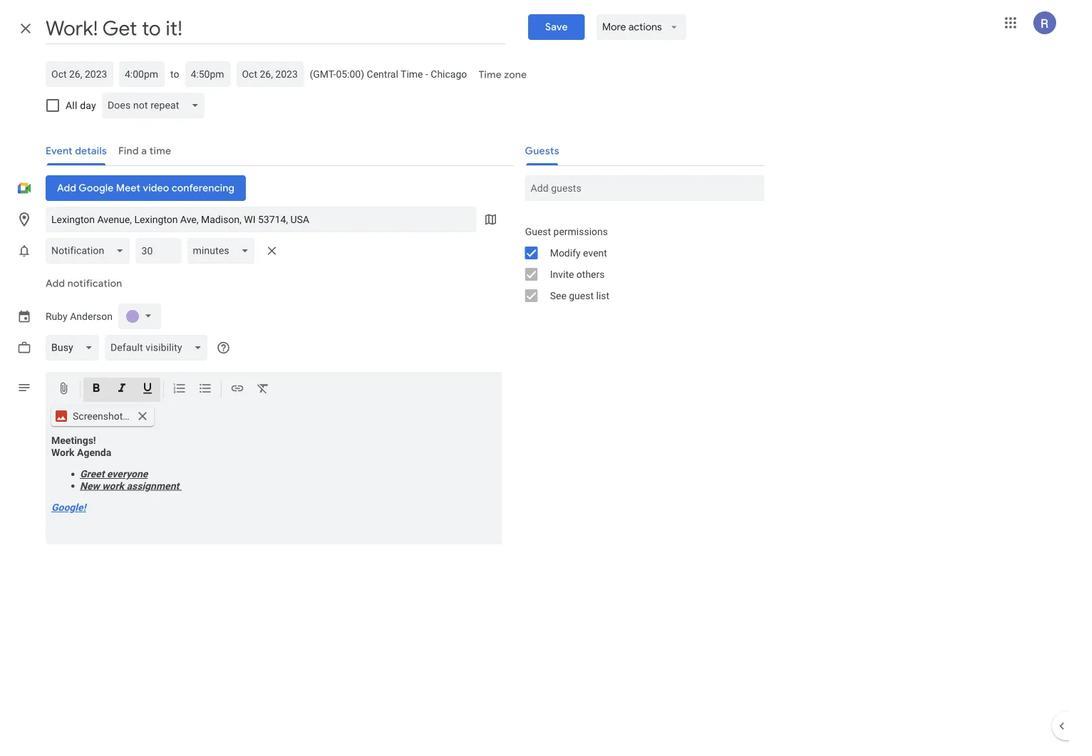 Task type: locate. For each thing, give the bounding box(es) containing it.
remove formatting image
[[256, 382, 270, 398]]

italic image
[[115, 382, 129, 398]]

permissions
[[554, 226, 609, 238]]

Start date text field
[[51, 66, 108, 83]]

save
[[546, 21, 568, 34]]

actions
[[629, 21, 662, 34]]

more
[[603, 21, 627, 34]]

central
[[367, 68, 399, 80]]

assignment
[[127, 480, 179, 492]]

time left -
[[401, 68, 423, 80]]

new
[[80, 480, 100, 492]]

-
[[426, 68, 429, 80]]

1 horizontal spatial time
[[479, 68, 502, 81]]

Start time text field
[[125, 66, 159, 83]]

None field
[[102, 93, 211, 118], [46, 238, 136, 264], [187, 238, 261, 264], [46, 335, 105, 361], [105, 335, 214, 361], [102, 93, 211, 118], [46, 238, 136, 264], [187, 238, 261, 264], [46, 335, 105, 361], [105, 335, 214, 361]]

time inside button
[[479, 68, 502, 81]]

numbered list image
[[173, 382, 187, 398]]

day
[[80, 100, 96, 111]]

insert link image
[[230, 382, 245, 398]]

(gmt-05:00) central time - chicago
[[310, 68, 467, 80]]

guest permissions
[[525, 226, 609, 238]]

ruby anderson
[[46, 311, 113, 323]]

everyone
[[107, 469, 148, 480]]

anderson
[[70, 311, 113, 323]]

group
[[514, 221, 765, 307]]

google! link
[[51, 502, 86, 514]]

bold image
[[89, 382, 103, 398]]

work
[[51, 447, 75, 459]]

time
[[401, 68, 423, 80], [479, 68, 502, 81]]

modify
[[550, 247, 581, 259]]

underline image
[[141, 382, 155, 398]]

time left zone
[[479, 68, 502, 81]]

time zone
[[479, 68, 527, 81]]

add
[[46, 277, 65, 290]]

zone
[[504, 68, 527, 81]]

time zone button
[[473, 62, 533, 88]]

Minutes in advance for notification number field
[[142, 238, 176, 264]]

see guest list
[[550, 290, 610, 302]]

invite others
[[550, 269, 605, 280]]

Guests text field
[[531, 175, 759, 201]]

list
[[597, 290, 610, 302]]



Task type: vqa. For each thing, say whether or not it's contained in the screenshot.
Chicago
yes



Task type: describe. For each thing, give the bounding box(es) containing it.
save button
[[529, 14, 586, 40]]

more actions arrow_drop_down
[[603, 21, 681, 34]]

(gmt-
[[310, 68, 336, 80]]

greet
[[80, 469, 104, 480]]

05:00)
[[336, 68, 365, 80]]

event
[[584, 247, 608, 259]]

bulleted list image
[[198, 382, 213, 398]]

guest
[[569, 290, 594, 302]]

ruby
[[46, 311, 68, 323]]

Description text field
[[46, 435, 503, 542]]

0 horizontal spatial time
[[401, 68, 423, 80]]

see
[[550, 290, 567, 302]]

google!
[[51, 502, 86, 514]]

agenda
[[77, 447, 111, 459]]

arrow_drop_down
[[668, 21, 681, 34]]

meetings! work agenda
[[51, 435, 111, 459]]

notification
[[67, 277, 122, 290]]

30 minutes before element
[[46, 235, 284, 267]]

guest
[[525, 226, 552, 238]]

invite
[[550, 269, 574, 280]]

others
[[577, 269, 605, 280]]

modify event
[[550, 247, 608, 259]]

add notification button
[[40, 267, 128, 301]]

End date text field
[[242, 66, 298, 83]]

all day
[[66, 100, 96, 111]]

all
[[66, 100, 77, 111]]

work
[[102, 480, 124, 492]]

Location text field
[[51, 207, 471, 233]]

to
[[170, 68, 179, 80]]

chicago
[[431, 68, 467, 80]]

group containing guest permissions
[[514, 221, 765, 307]]

meetings!
[[51, 435, 96, 447]]

greet everyone new work assignment
[[80, 469, 182, 492]]

End time text field
[[191, 66, 225, 83]]

formatting options toolbar
[[46, 372, 503, 407]]

add notification
[[46, 277, 122, 290]]

Title text field
[[46, 13, 506, 44]]



